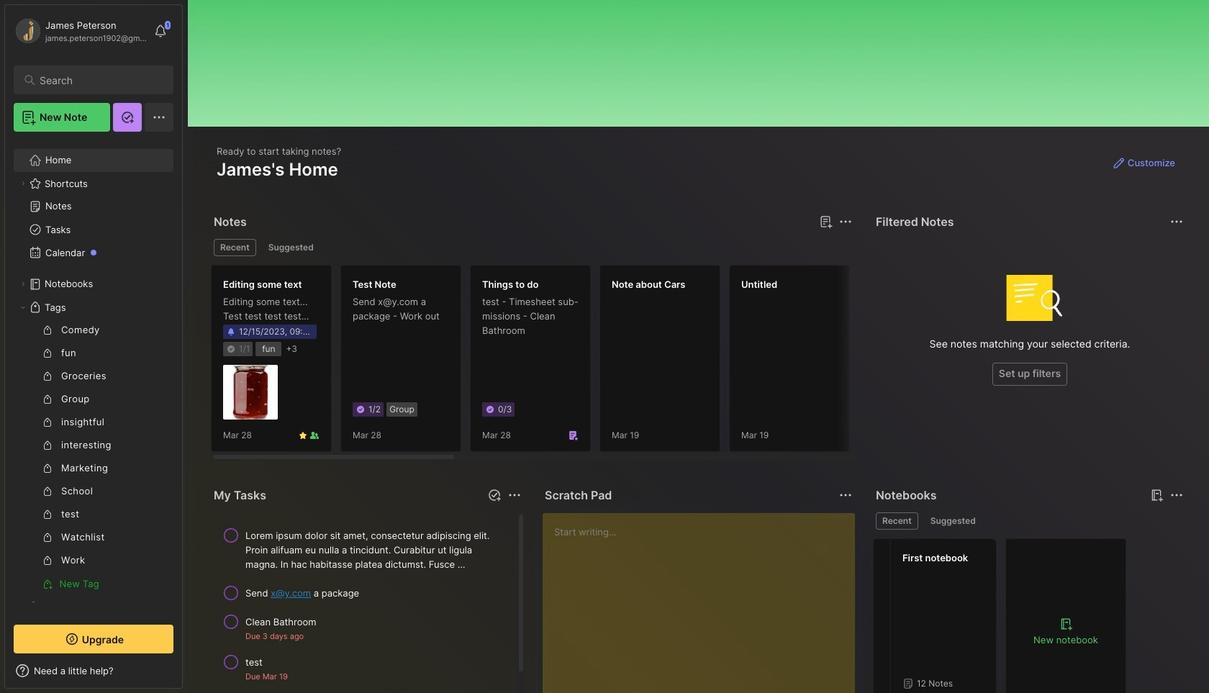 Task type: describe. For each thing, give the bounding box(es) containing it.
tree inside main element
[[5, 140, 182, 650]]

click to collapse image
[[182, 667, 193, 684]]

1 vertical spatial tab list
[[876, 512, 1181, 530]]

new task image
[[487, 488, 502, 502]]

main element
[[0, 0, 187, 693]]

expand notebooks image
[[19, 280, 27, 289]]

none search field inside main element
[[40, 71, 161, 89]]

row group for the top "tab list"
[[211, 265, 1209, 461]]

more actions image
[[837, 487, 854, 504]]



Task type: locate. For each thing, give the bounding box(es) containing it.
row group for the bottommost "tab list"
[[873, 538, 1138, 693]]

1 horizontal spatial tab list
[[876, 512, 1181, 530]]

row group
[[211, 265, 1209, 461], [211, 521, 525, 693], [873, 538, 1138, 693]]

thumbnail image
[[223, 365, 278, 420]]

more actions image
[[837, 213, 854, 230], [1168, 213, 1185, 230], [1168, 487, 1185, 504]]

None search field
[[40, 71, 161, 89]]

More actions field
[[836, 212, 856, 232], [1167, 212, 1187, 232], [836, 485, 856, 505], [1167, 485, 1187, 505]]

group
[[14, 319, 165, 595]]

Start writing… text field
[[554, 513, 854, 693]]

expand tags image
[[19, 303, 27, 312]]

WHAT'S NEW field
[[5, 659, 182, 682]]

group inside tree
[[14, 319, 165, 595]]

tree
[[5, 140, 182, 650]]

0 horizontal spatial tab list
[[214, 239, 850, 256]]

0 vertical spatial tab list
[[214, 239, 850, 256]]

tab list
[[214, 239, 850, 256], [876, 512, 1181, 530]]

Search text field
[[40, 73, 161, 87]]

tab
[[214, 239, 256, 256], [262, 239, 320, 256], [876, 512, 918, 530], [924, 512, 982, 530]]

Account field
[[14, 17, 147, 45]]



Task type: vqa. For each thing, say whether or not it's contained in the screenshot.
row group corresponding to the leftmost tab list
yes



